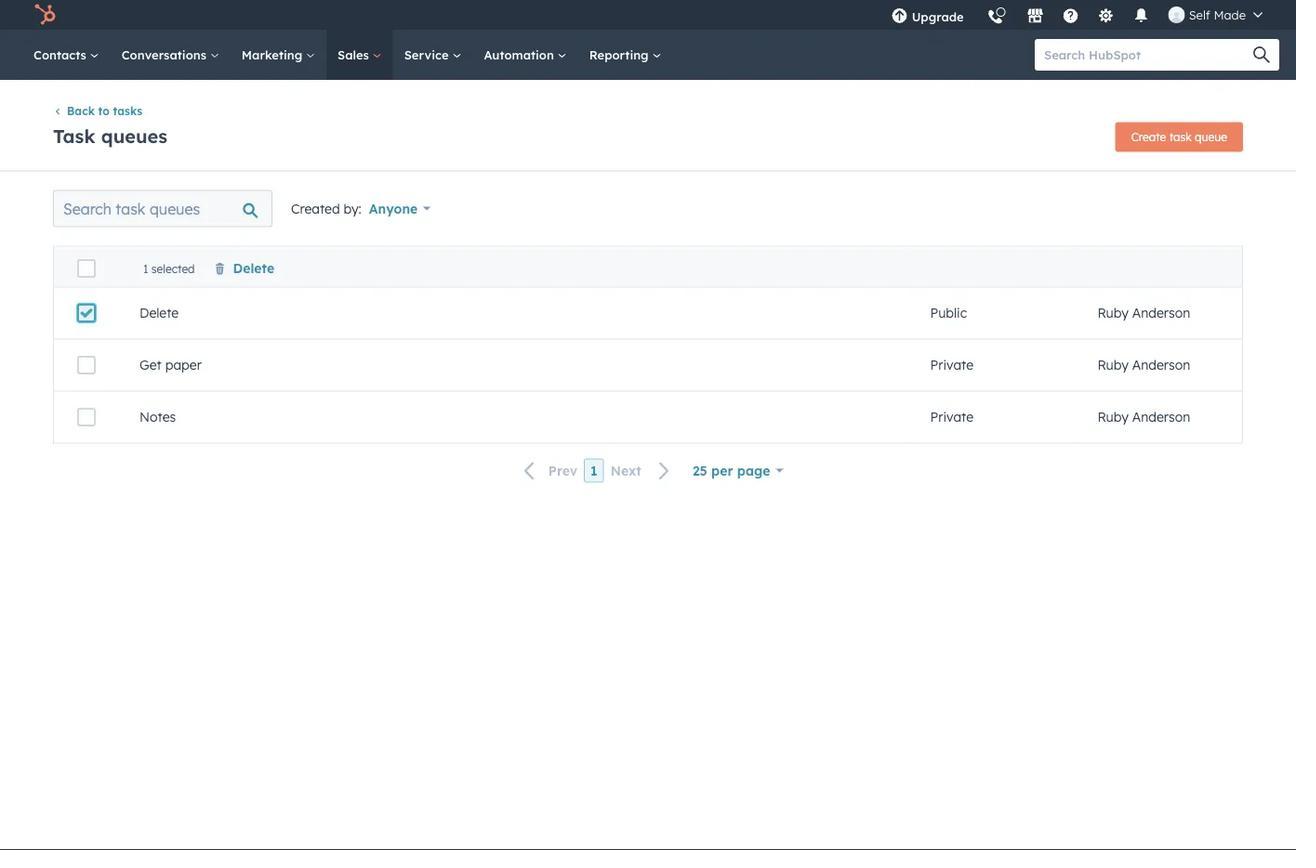 Task type: vqa. For each thing, say whether or not it's contained in the screenshot.
NAVIGATION containing Summary
no



Task type: describe. For each thing, give the bounding box(es) containing it.
ruby anderson for notes
[[1098, 409, 1191, 426]]

search button
[[1244, 39, 1280, 71]]

paper
[[165, 357, 202, 373]]

self
[[1189, 7, 1211, 22]]

25
[[693, 463, 707, 479]]

anyone button
[[369, 196, 431, 222]]

contacts link
[[22, 30, 110, 80]]

reporting
[[589, 47, 652, 62]]

calling icon image
[[987, 9, 1004, 26]]

anderson for notes
[[1132, 409, 1191, 426]]

next button
[[604, 459, 682, 484]]

made
[[1214, 7, 1246, 22]]

upgrade
[[912, 9, 964, 24]]

anderson for get paper
[[1132, 357, 1191, 373]]

1 for 1
[[591, 463, 598, 479]]

queues
[[101, 124, 168, 148]]

notifications button
[[1126, 0, 1157, 30]]

help button
[[1055, 0, 1087, 30]]

settings link
[[1087, 0, 1126, 30]]

ruby for get paper
[[1098, 357, 1129, 373]]

private for get paper
[[930, 357, 974, 373]]

delete button
[[213, 260, 275, 276]]

self made button
[[1157, 0, 1274, 30]]

anderson for delete
[[1132, 305, 1191, 321]]

1 button
[[584, 459, 604, 483]]

back to tasks
[[67, 104, 142, 118]]

marketing
[[242, 47, 306, 62]]

marketing link
[[230, 30, 326, 80]]

task queues
[[53, 124, 168, 148]]

1 for 1 selected
[[143, 262, 148, 276]]

reporting link
[[578, 30, 673, 80]]

hubspot image
[[33, 4, 56, 26]]

service link
[[393, 30, 473, 80]]

task
[[53, 124, 95, 148]]

create task queue link
[[1116, 122, 1243, 152]]

page
[[737, 463, 770, 479]]

to
[[98, 104, 110, 118]]

public
[[930, 305, 967, 321]]

create task queue
[[1131, 130, 1228, 144]]

task
[[1170, 130, 1192, 144]]

get
[[139, 357, 162, 373]]

automation link
[[473, 30, 578, 80]]

marketplaces image
[[1027, 8, 1044, 25]]

upgrade image
[[891, 8, 908, 25]]

notifications image
[[1133, 8, 1150, 25]]

created
[[291, 200, 340, 217]]

create
[[1131, 130, 1166, 144]]

1 vertical spatial delete
[[139, 305, 179, 321]]

25 per page button
[[693, 458, 783, 484]]

sales link
[[326, 30, 393, 80]]

marketplaces button
[[1016, 0, 1055, 30]]

service
[[404, 47, 452, 62]]



Task type: locate. For each thing, give the bounding box(es) containing it.
0 vertical spatial anderson
[[1132, 305, 1191, 321]]

1 left selected at the left
[[143, 262, 148, 276]]

ruby anderson image
[[1169, 7, 1185, 23]]

ruby for notes
[[1098, 409, 1129, 426]]

created by:
[[291, 200, 362, 217]]

2 vertical spatial ruby
[[1098, 409, 1129, 426]]

1 ruby from the top
[[1098, 305, 1129, 321]]

1
[[143, 262, 148, 276], [591, 463, 598, 479]]

0 vertical spatial 1
[[143, 262, 148, 276]]

ruby
[[1098, 305, 1129, 321], [1098, 357, 1129, 373], [1098, 409, 1129, 426]]

1 selected
[[143, 262, 195, 276]]

prev
[[548, 463, 578, 479]]

notes
[[139, 409, 176, 426]]

private for notes
[[930, 409, 974, 426]]

search image
[[1254, 46, 1270, 63]]

Search HubSpot search field
[[1035, 39, 1263, 71]]

2 ruby anderson from the top
[[1098, 357, 1191, 373]]

help image
[[1063, 8, 1079, 25]]

2 vertical spatial ruby anderson
[[1098, 409, 1191, 426]]

0 vertical spatial ruby anderson
[[1098, 305, 1191, 321]]

selected
[[151, 262, 195, 276]]

1 vertical spatial 1
[[591, 463, 598, 479]]

get paper
[[139, 357, 202, 373]]

prev button
[[513, 459, 584, 484]]

conversations
[[122, 47, 210, 62]]

1 vertical spatial ruby anderson
[[1098, 357, 1191, 373]]

conversations link
[[110, 30, 230, 80]]

1 vertical spatial anderson
[[1132, 357, 1191, 373]]

tasks
[[113, 104, 142, 118]]

delete right selected at the left
[[233, 260, 275, 276]]

settings image
[[1098, 8, 1115, 25]]

delete
[[233, 260, 275, 276], [139, 305, 179, 321]]

1 ruby anderson from the top
[[1098, 305, 1191, 321]]

pagination navigation
[[513, 459, 682, 484]]

2 anderson from the top
[[1132, 357, 1191, 373]]

3 ruby from the top
[[1098, 409, 1129, 426]]

task queues banner
[[53, 117, 1243, 152]]

0 vertical spatial ruby
[[1098, 305, 1129, 321]]

0 horizontal spatial 1
[[143, 262, 148, 276]]

1 private from the top
[[930, 357, 974, 373]]

2 ruby from the top
[[1098, 357, 1129, 373]]

0 vertical spatial delete
[[233, 260, 275, 276]]

1 inside button
[[591, 463, 598, 479]]

1 anderson from the top
[[1132, 305, 1191, 321]]

anyone
[[369, 200, 418, 217]]

hubspot link
[[22, 4, 70, 26]]

per
[[711, 463, 733, 479]]

ruby for delete
[[1098, 305, 1129, 321]]

ruby anderson for delete
[[1098, 305, 1191, 321]]

menu containing self made
[[880, 0, 1274, 37]]

1 horizontal spatial delete
[[233, 260, 275, 276]]

queue
[[1195, 130, 1228, 144]]

25 per page
[[693, 463, 770, 479]]

2 private from the top
[[930, 409, 974, 426]]

ruby anderson
[[1098, 305, 1191, 321], [1098, 357, 1191, 373], [1098, 409, 1191, 426]]

3 ruby anderson from the top
[[1098, 409, 1191, 426]]

next
[[611, 463, 642, 479]]

0 vertical spatial private
[[930, 357, 974, 373]]

by:
[[344, 200, 362, 217]]

back to tasks link
[[53, 104, 142, 118]]

1 vertical spatial private
[[930, 409, 974, 426]]

calling icon button
[[980, 2, 1011, 29]]

sales
[[338, 47, 373, 62]]

1 right prev on the bottom of the page
[[591, 463, 598, 479]]

3 anderson from the top
[[1132, 409, 1191, 426]]

self made
[[1189, 7, 1246, 22]]

ruby anderson for get paper
[[1098, 357, 1191, 373]]

1 horizontal spatial 1
[[591, 463, 598, 479]]

menu
[[880, 0, 1274, 37]]

automation
[[484, 47, 558, 62]]

back
[[67, 104, 95, 118]]

anderson
[[1132, 305, 1191, 321], [1132, 357, 1191, 373], [1132, 409, 1191, 426]]

private
[[930, 357, 974, 373], [930, 409, 974, 426]]

1 vertical spatial ruby
[[1098, 357, 1129, 373]]

2 vertical spatial anderson
[[1132, 409, 1191, 426]]

Search task queues search field
[[53, 190, 272, 227]]

contacts
[[33, 47, 90, 62]]

0 horizontal spatial delete
[[139, 305, 179, 321]]

delete down 1 selected
[[139, 305, 179, 321]]



